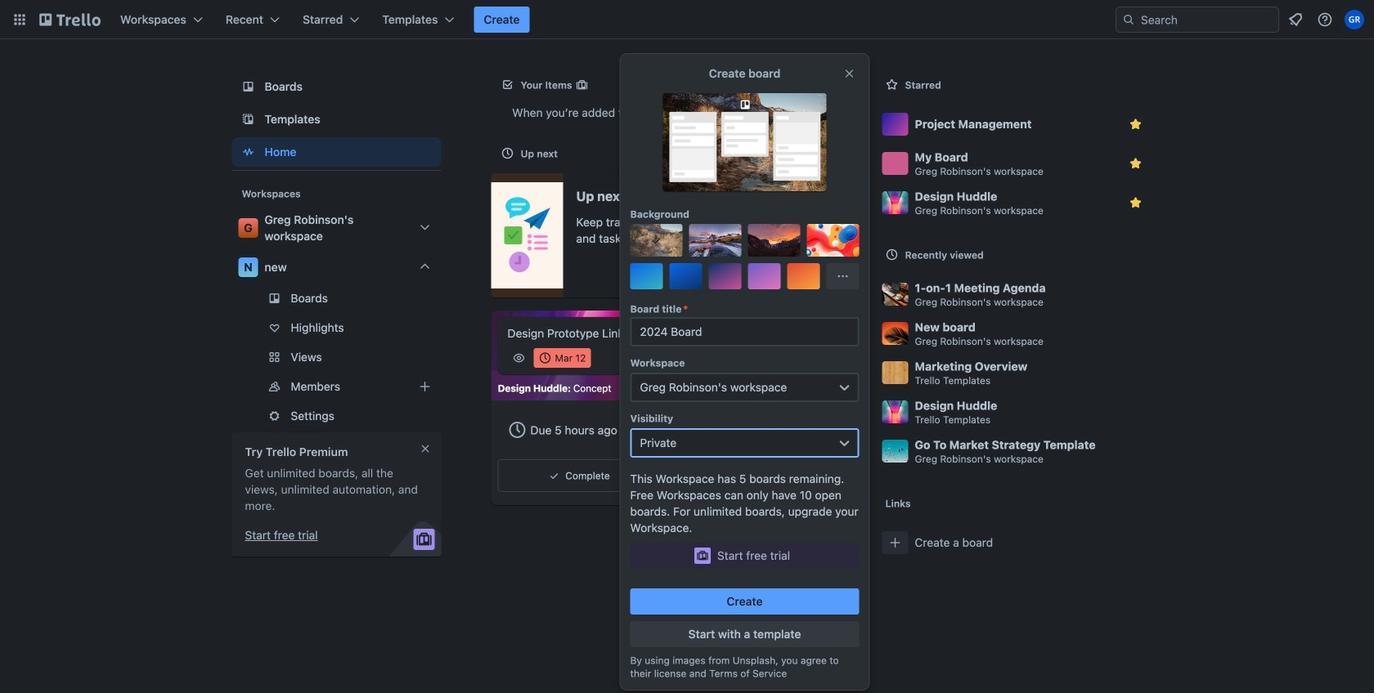 Task type: vqa. For each thing, say whether or not it's contained in the screenshot.
Board image at the left of the page
yes



Task type: describe. For each thing, give the bounding box(es) containing it.
click to unstar project management. it will be removed from your starred list. image
[[1128, 116, 1144, 133]]

Search field
[[1136, 7, 1279, 32]]

open information menu image
[[1317, 11, 1334, 28]]

template board image
[[238, 110, 258, 129]]

greg robinson (gregrobinson96) image
[[1345, 10, 1365, 29]]

close popover image
[[843, 67, 856, 80]]

board image
[[238, 77, 258, 97]]

back to home image
[[39, 7, 101, 33]]

custom image image
[[650, 234, 663, 247]]



Task type: locate. For each thing, give the bounding box(es) containing it.
None text field
[[630, 317, 859, 347]]

click to unstar my board. it will be removed from your starred list. image
[[1128, 155, 1144, 172]]

0 notifications image
[[1286, 10, 1306, 29]]

primary element
[[0, 0, 1374, 39]]

home image
[[238, 142, 258, 162]]

click to unstar design huddle . it will be removed from your starred list. image
[[1128, 195, 1144, 211]]

add image
[[415, 377, 435, 397]]

search image
[[1122, 13, 1136, 26]]



